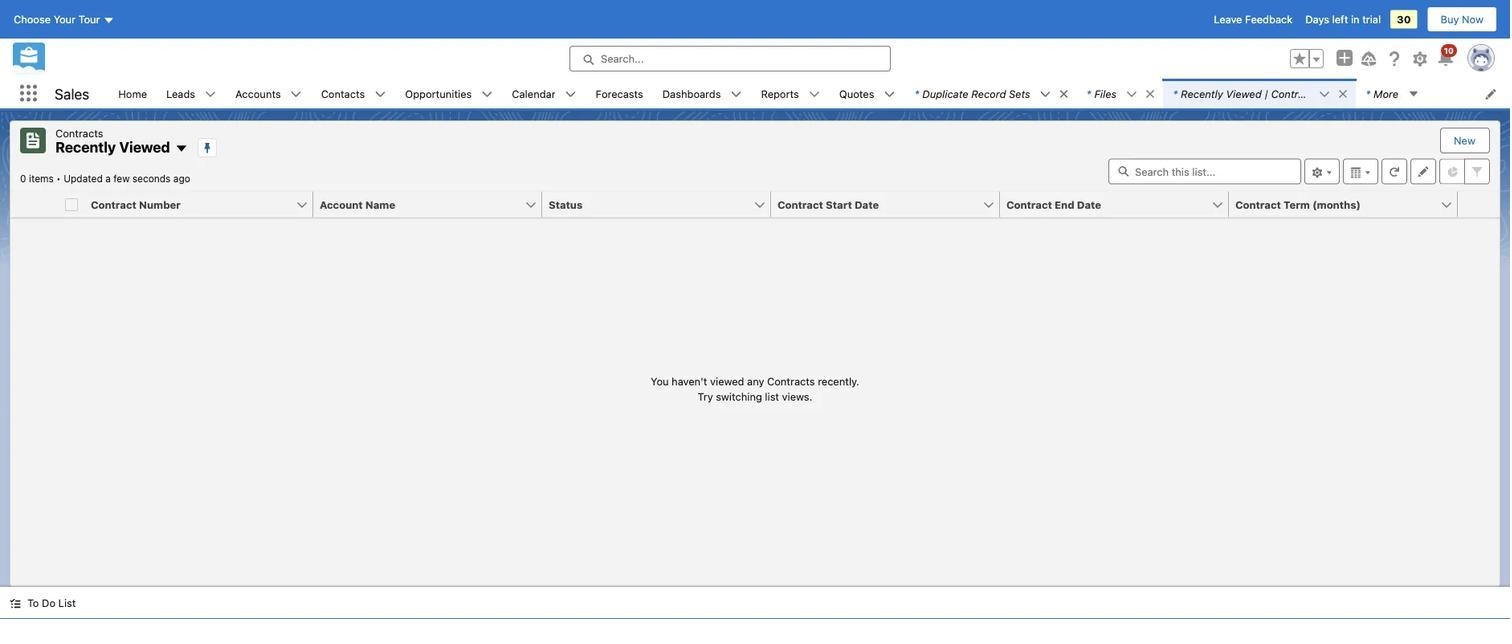 Task type: describe. For each thing, give the bounding box(es) containing it.
action element
[[1458, 192, 1500, 218]]

list
[[58, 597, 76, 609]]

search... button
[[570, 46, 891, 72]]

text default image inside dashboards list item
[[731, 89, 742, 100]]

•
[[56, 173, 61, 184]]

contract start date button
[[771, 192, 983, 217]]

leave
[[1214, 13, 1243, 25]]

text default image inside to do list button
[[10, 598, 21, 610]]

* duplicate record sets
[[915, 88, 1031, 100]]

viewed
[[710, 375, 745, 387]]

0 items • updated a few seconds ago
[[20, 173, 190, 184]]

to do list
[[27, 597, 76, 609]]

dashboards link
[[653, 79, 731, 108]]

contract number
[[91, 198, 181, 211]]

* more
[[1366, 88, 1399, 100]]

haven't
[[672, 375, 708, 387]]

(months)
[[1313, 198, 1361, 211]]

contract number element
[[84, 192, 323, 218]]

recently viewed status
[[20, 173, 64, 184]]

action image
[[1458, 192, 1500, 217]]

now
[[1463, 13, 1484, 25]]

accounts list item
[[226, 79, 312, 108]]

tour
[[78, 13, 100, 25]]

contracts for * recently viewed | contracts
[[1272, 88, 1319, 100]]

text default image right more
[[1409, 88, 1420, 100]]

leads link
[[157, 79, 205, 108]]

recently.
[[818, 375, 860, 387]]

home
[[118, 88, 147, 100]]

do
[[42, 597, 55, 609]]

views.
[[782, 391, 813, 403]]

in
[[1352, 13, 1360, 25]]

buy now
[[1441, 13, 1484, 25]]

choose your tour
[[14, 13, 100, 25]]

calendar
[[512, 88, 556, 100]]

contract term (months) element
[[1229, 192, 1468, 218]]

1 list item from the left
[[905, 79, 1077, 108]]

forecasts
[[596, 88, 643, 100]]

you haven't viewed any contracts recently. try switching list views.
[[651, 375, 860, 403]]

duplicate
[[923, 88, 969, 100]]

30
[[1398, 13, 1411, 25]]

leave feedback
[[1214, 13, 1293, 25]]

* for * more
[[1366, 88, 1371, 100]]

new
[[1455, 135, 1476, 147]]

term
[[1284, 198, 1310, 211]]

sets
[[1009, 88, 1031, 100]]

* for * files
[[1087, 88, 1092, 100]]

dashboards list item
[[653, 79, 752, 108]]

status element
[[542, 192, 781, 218]]

Search Recently Viewed list view. search field
[[1109, 159, 1302, 184]]

trial
[[1363, 13, 1381, 25]]

contacts link
[[312, 79, 375, 108]]

* recently viewed | contracts
[[1173, 88, 1319, 100]]

your
[[54, 13, 76, 25]]

you
[[651, 375, 669, 387]]

status button
[[542, 192, 754, 217]]

text default image inside contacts list item
[[375, 89, 386, 100]]

list containing home
[[109, 79, 1511, 108]]

contract start date
[[778, 198, 879, 211]]

sales
[[55, 85, 89, 102]]

reports link
[[752, 79, 809, 108]]

contract for contract number
[[91, 198, 136, 211]]

to
[[27, 597, 39, 609]]

reports list item
[[752, 79, 830, 108]]

text default image inside recently viewed|contracts|list view element
[[175, 142, 188, 155]]

any
[[747, 375, 765, 387]]

days left in trial
[[1306, 13, 1381, 25]]

recently inside list item
[[1181, 88, 1224, 100]]

status inside recently viewed|contracts|list view element
[[651, 373, 860, 405]]

0 horizontal spatial recently
[[55, 139, 116, 156]]

text default image inside quotes list item
[[884, 89, 896, 100]]

home link
[[109, 79, 157, 108]]

feedback
[[1246, 13, 1293, 25]]



Task type: locate. For each thing, give the bounding box(es) containing it.
contract for contract end date
[[1007, 198, 1053, 211]]

list item
[[905, 79, 1077, 108], [1077, 79, 1164, 108], [1164, 79, 1357, 108]]

1 horizontal spatial recently
[[1181, 88, 1224, 100]]

viewed inside list
[[1226, 88, 1262, 100]]

few
[[113, 173, 130, 184]]

text default image right contacts
[[375, 89, 386, 100]]

contracts right |
[[1272, 88, 1319, 100]]

date right start
[[855, 198, 879, 211]]

text default image inside accounts list item
[[291, 89, 302, 100]]

* right files
[[1173, 88, 1178, 100]]

text default image
[[1145, 88, 1157, 100], [1409, 88, 1420, 100], [205, 89, 216, 100], [375, 89, 386, 100], [482, 89, 493, 100], [565, 89, 577, 100], [175, 142, 188, 155]]

1 vertical spatial viewed
[[119, 139, 170, 156]]

* left duplicate
[[915, 88, 920, 100]]

status containing you haven't viewed any contracts recently.
[[651, 373, 860, 405]]

account name button
[[313, 192, 525, 217]]

3 list item from the left
[[1164, 79, 1357, 108]]

items
[[29, 173, 54, 184]]

1 horizontal spatial contracts
[[767, 375, 815, 387]]

text default image up ago
[[175, 142, 188, 155]]

reports
[[761, 88, 799, 100]]

forecasts link
[[586, 79, 653, 108]]

contract end date element
[[1000, 192, 1239, 218]]

recently left |
[[1181, 88, 1224, 100]]

text default image inside leads list item
[[205, 89, 216, 100]]

contracts image
[[20, 128, 46, 153]]

cell
[[59, 192, 84, 218]]

contracts for you haven't viewed any contracts recently. try switching list views.
[[767, 375, 815, 387]]

0 vertical spatial contracts
[[1272, 88, 1319, 100]]

contracts down sales
[[55, 127, 103, 139]]

calendar list item
[[502, 79, 586, 108]]

text default image
[[1059, 88, 1070, 100], [1338, 88, 1349, 100], [291, 89, 302, 100], [731, 89, 742, 100], [809, 89, 820, 100], [884, 89, 896, 100], [1040, 89, 1052, 100], [1127, 89, 1138, 100], [1320, 89, 1331, 100], [10, 598, 21, 610]]

contract start date element
[[771, 192, 1010, 218]]

dashboards
[[663, 88, 721, 100]]

2 horizontal spatial contracts
[[1272, 88, 1319, 100]]

2 date from the left
[[1077, 198, 1102, 211]]

recently
[[1181, 88, 1224, 100], [55, 139, 116, 156]]

2 vertical spatial contracts
[[767, 375, 815, 387]]

viewed
[[1226, 88, 1262, 100], [119, 139, 170, 156]]

3 contract from the left
[[1007, 198, 1053, 211]]

|
[[1265, 88, 1269, 100]]

buy now button
[[1428, 6, 1498, 32]]

number
[[139, 198, 181, 211]]

list
[[765, 391, 779, 403]]

days
[[1306, 13, 1330, 25]]

try
[[698, 391, 713, 403]]

contacts list item
[[312, 79, 396, 108]]

leads list item
[[157, 79, 226, 108]]

choose your tour button
[[13, 6, 115, 32]]

4 contract from the left
[[1236, 198, 1282, 211]]

list
[[109, 79, 1511, 108]]

* for * recently viewed | contracts
[[1173, 88, 1178, 100]]

quotes link
[[830, 79, 884, 108]]

2 list item from the left
[[1077, 79, 1164, 108]]

contract term (months) button
[[1229, 192, 1441, 217]]

date
[[855, 198, 879, 211], [1077, 198, 1102, 211]]

text default image inside calendar list item
[[565, 89, 577, 100]]

contract
[[91, 198, 136, 211], [778, 198, 824, 211], [1007, 198, 1053, 211], [1236, 198, 1282, 211]]

contracts inside list
[[1272, 88, 1319, 100]]

item number element
[[10, 192, 59, 218]]

accounts link
[[226, 79, 291, 108]]

contract left start
[[778, 198, 824, 211]]

text default image right calendar
[[565, 89, 577, 100]]

seconds
[[132, 173, 171, 184]]

text default image right files
[[1145, 88, 1157, 100]]

viewed left |
[[1226, 88, 1262, 100]]

account
[[320, 198, 363, 211]]

account name element
[[313, 192, 552, 218]]

files
[[1095, 88, 1117, 100]]

date inside "button"
[[1077, 198, 1102, 211]]

group
[[1291, 49, 1324, 68]]

contract left end
[[1007, 198, 1053, 211]]

leads
[[166, 88, 195, 100]]

contacts
[[321, 88, 365, 100]]

recently viewed|contracts|list view element
[[10, 121, 1501, 587]]

date right end
[[1077, 198, 1102, 211]]

record
[[972, 88, 1006, 100]]

date for contract start date
[[855, 198, 879, 211]]

opportunities
[[405, 88, 472, 100]]

end
[[1055, 198, 1075, 211]]

text default image inside the "opportunities" list item
[[482, 89, 493, 100]]

contract left term
[[1236, 198, 1282, 211]]

* for * duplicate record sets
[[915, 88, 920, 100]]

more
[[1374, 88, 1399, 100]]

search...
[[601, 53, 644, 65]]

date inside button
[[855, 198, 879, 211]]

viewed up "seconds"
[[119, 139, 170, 156]]

contract term (months)
[[1236, 198, 1361, 211]]

opportunities list item
[[396, 79, 502, 108]]

0 vertical spatial viewed
[[1226, 88, 1262, 100]]

updated
[[64, 173, 103, 184]]

0 horizontal spatial date
[[855, 198, 879, 211]]

a
[[105, 173, 111, 184]]

*
[[915, 88, 920, 100], [1087, 88, 1092, 100], [1173, 88, 1178, 100], [1366, 88, 1371, 100]]

3 * from the left
[[1173, 88, 1178, 100]]

contract number button
[[84, 192, 296, 217]]

status
[[651, 373, 860, 405]]

0
[[20, 173, 26, 184]]

1 * from the left
[[915, 88, 920, 100]]

buy
[[1441, 13, 1460, 25]]

contracts inside you haven't viewed any contracts recently. try switching list views.
[[767, 375, 815, 387]]

contract down a
[[91, 198, 136, 211]]

1 date from the left
[[855, 198, 879, 211]]

0 horizontal spatial viewed
[[119, 139, 170, 156]]

ago
[[173, 173, 190, 184]]

2 contract from the left
[[778, 198, 824, 211]]

1 vertical spatial recently
[[55, 139, 116, 156]]

text default image right leads in the top left of the page
[[205, 89, 216, 100]]

contracts up views.
[[767, 375, 815, 387]]

text default image inside reports 'list item'
[[809, 89, 820, 100]]

new button
[[1442, 129, 1489, 153]]

choose
[[14, 13, 51, 25]]

opportunities link
[[396, 79, 482, 108]]

start
[[826, 198, 852, 211]]

recently viewed
[[55, 139, 170, 156]]

quotes
[[840, 88, 875, 100]]

left
[[1333, 13, 1349, 25]]

* left more
[[1366, 88, 1371, 100]]

name
[[366, 198, 395, 211]]

item number image
[[10, 192, 59, 217]]

leave feedback link
[[1214, 13, 1293, 25]]

contract inside "button"
[[1007, 198, 1053, 211]]

contract for contract start date
[[778, 198, 824, 211]]

text default image left calendar
[[482, 89, 493, 100]]

2 * from the left
[[1087, 88, 1092, 100]]

10 button
[[1437, 44, 1458, 68]]

to do list button
[[0, 587, 85, 620]]

1 horizontal spatial viewed
[[1226, 88, 1262, 100]]

1 contract from the left
[[91, 198, 136, 211]]

contract end date button
[[1000, 192, 1212, 217]]

4 * from the left
[[1366, 88, 1371, 100]]

recently up "updated"
[[55, 139, 116, 156]]

1 horizontal spatial date
[[1077, 198, 1102, 211]]

switching
[[716, 391, 762, 403]]

contracts
[[1272, 88, 1319, 100], [55, 127, 103, 139], [767, 375, 815, 387]]

* files
[[1087, 88, 1117, 100]]

10
[[1445, 46, 1454, 55]]

accounts
[[236, 88, 281, 100]]

quotes list item
[[830, 79, 905, 108]]

contract end date
[[1007, 198, 1102, 211]]

0 vertical spatial recently
[[1181, 88, 1224, 100]]

1 vertical spatial contracts
[[55, 127, 103, 139]]

None search field
[[1109, 159, 1302, 184]]

cell inside recently viewed|contracts|list view element
[[59, 192, 84, 218]]

status
[[549, 198, 583, 211]]

contract inside button
[[91, 198, 136, 211]]

* left files
[[1087, 88, 1092, 100]]

calendar link
[[502, 79, 565, 108]]

contract for contract term (months)
[[1236, 198, 1282, 211]]

date for contract end date
[[1077, 198, 1102, 211]]

0 horizontal spatial contracts
[[55, 127, 103, 139]]

account name
[[320, 198, 395, 211]]



Task type: vqa. For each thing, say whether or not it's contained in the screenshot.
User Interface link
no



